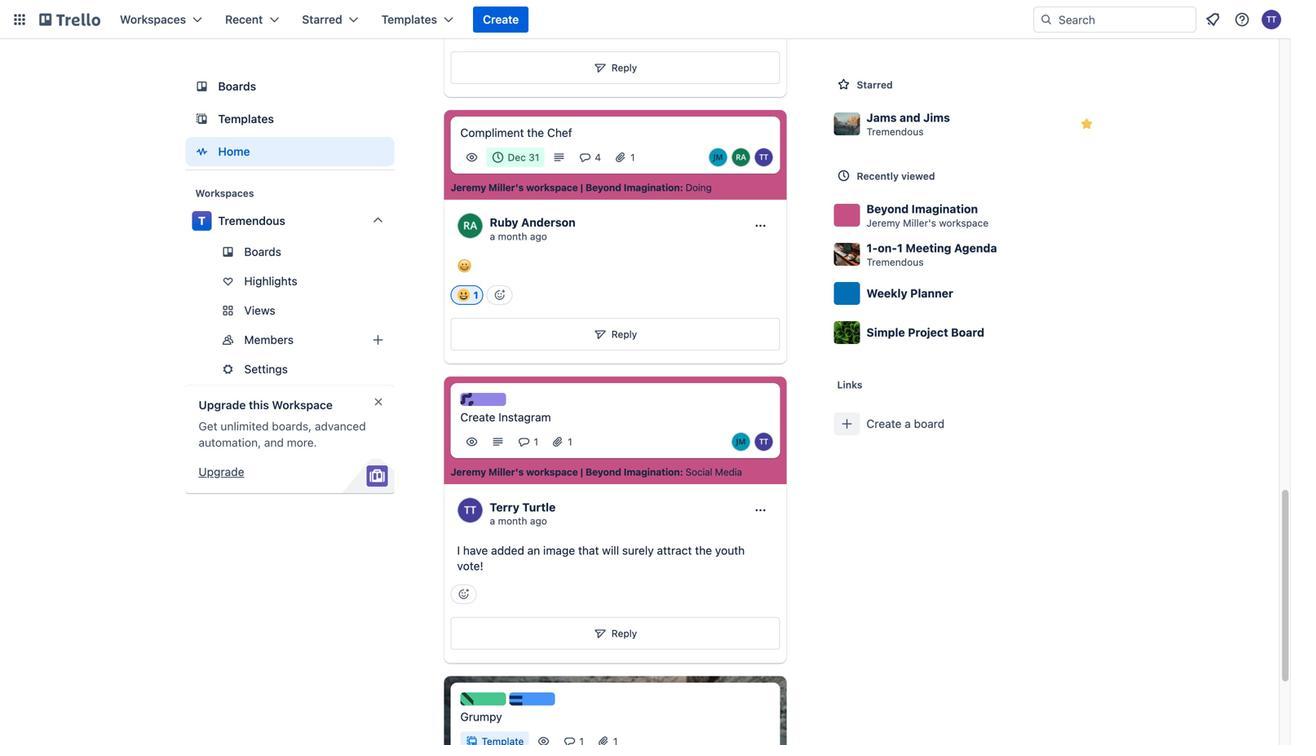 Task type: vqa. For each thing, say whether or not it's contained in the screenshot.
'Highlights' 'link'
yes



Task type: locate. For each thing, give the bounding box(es) containing it.
0 vertical spatial month
[[498, 231, 527, 242]]

tremendous down on-
[[867, 257, 924, 268]]

beyond imagination link for ruby anderson
[[586, 181, 680, 194]]

1 horizontal spatial the
[[695, 544, 712, 558]]

1 horizontal spatial and
[[900, 111, 921, 124]]

1 horizontal spatial templates
[[382, 13, 437, 26]]

beyond for turtle
[[586, 467, 621, 478]]

0 horizontal spatial workspaces
[[120, 13, 186, 26]]

workspace
[[272, 398, 333, 412]]

1 vertical spatial |
[[580, 467, 583, 478]]

1 vertical spatial imagination
[[912, 202, 978, 216]]

1 vertical spatial ago
[[530, 516, 547, 527]]

beyond
[[586, 182, 621, 193], [867, 202, 909, 216], [586, 467, 621, 478]]

1 vertical spatial workspaces
[[195, 188, 254, 199]]

1 horizontal spatial starred
[[857, 79, 893, 91]]

social
[[686, 467, 712, 478]]

settings link
[[186, 356, 394, 383]]

i have added an image that will surely attract the youth vote!
[[457, 544, 745, 573]]

1 vertical spatial tremendous
[[218, 214, 285, 228]]

the
[[527, 126, 544, 139], [695, 544, 712, 558]]

boards
[[218, 80, 256, 93], [244, 245, 281, 259]]

a
[[490, 231, 495, 242], [905, 417, 911, 431], [490, 516, 495, 527]]

a inside terry turtle a month ago
[[490, 516, 495, 527]]

1 vertical spatial and
[[264, 436, 284, 449]]

primary element
[[0, 0, 1291, 39]]

upgrade for upgrade this workspace get unlimited boards, advanced automation, and more.
[[199, 398, 246, 412]]

starred up the jams
[[857, 79, 893, 91]]

1 vertical spatial :
[[680, 467, 683, 478]]

1 beyond imagination link from the top
[[586, 181, 680, 194]]

settings
[[244, 363, 288, 376]]

templates
[[382, 13, 437, 26], [218, 112, 274, 126]]

recent button
[[215, 7, 289, 33]]

1 boards link from the top
[[186, 72, 394, 101]]

month
[[498, 231, 527, 242], [498, 516, 527, 527]]

recently
[[857, 170, 899, 182]]

jeremy up on-
[[867, 217, 900, 229]]

2 : from the top
[[680, 467, 683, 478]]

ago inside ruby anderson a month ago
[[530, 231, 547, 242]]

a for ruby anderson
[[490, 231, 495, 242]]

3 reply button from the top
[[451, 618, 780, 650]]

2 vertical spatial reply button
[[451, 618, 780, 650]]

1 vertical spatial reply
[[612, 329, 637, 340]]

31
[[529, 152, 539, 163]]

tremendous down the jams
[[867, 126, 924, 137]]

the inside 'i have added an image that will surely attract the youth vote!'
[[695, 544, 712, 558]]

0 vertical spatial workspaces
[[120, 13, 186, 26]]

2 vertical spatial workspace
[[526, 467, 578, 478]]

2 beyond imagination link from the top
[[586, 466, 680, 479]]

boards link
[[186, 72, 394, 101], [186, 239, 394, 265]]

anderson
[[521, 216, 576, 229]]

boards link up highlights link
[[186, 239, 394, 265]]

jeremy down the create instagram
[[451, 467, 486, 478]]

a inside button
[[905, 417, 911, 431]]

boards up highlights
[[244, 245, 281, 259]]

1 vertical spatial templates
[[218, 112, 274, 126]]

month inside ruby anderson a month ago
[[498, 231, 527, 242]]

: left the doing
[[680, 182, 683, 193]]

0 vertical spatial miller's
[[489, 182, 524, 193]]

open information menu image
[[1234, 11, 1250, 28]]

color: green, title: none image
[[460, 693, 506, 706]]

jams and jims tremendous
[[867, 111, 950, 137]]

get
[[199, 420, 217, 433]]

workspaces inside dropdown button
[[120, 13, 186, 26]]

1 reply from the top
[[612, 62, 637, 73]]

1 vertical spatial add reaction image
[[451, 585, 477, 605]]

starred right recent dropdown button at top
[[302, 13, 342, 26]]

: left social
[[680, 467, 683, 478]]

2 vertical spatial tremendous
[[867, 257, 924, 268]]

0 vertical spatial and
[[900, 111, 921, 124]]

create a board
[[867, 417, 945, 431]]

0 vertical spatial beyond imagination link
[[586, 181, 680, 194]]

vote!
[[457, 559, 483, 573]]

0 vertical spatial boards
[[218, 80, 256, 93]]

reply button for terry turtle
[[451, 618, 780, 650]]

reply
[[612, 62, 637, 73], [612, 329, 637, 340], [612, 628, 637, 640]]

2 vertical spatial beyond
[[586, 467, 621, 478]]

reply button
[[451, 51, 780, 84], [451, 318, 780, 351], [451, 618, 780, 650]]

2 ago from the top
[[530, 516, 547, 527]]

2 reply button from the top
[[451, 318, 780, 351]]

miller's up terry
[[489, 467, 524, 478]]

terry turtle (terryturtle) image
[[1262, 10, 1281, 29]]

create for create
[[483, 13, 519, 26]]

beyond imagination link down 4
[[586, 181, 680, 194]]

add reaction image
[[487, 286, 513, 305], [451, 585, 477, 605]]

upgrade down automation,
[[199, 465, 244, 479]]

and
[[900, 111, 921, 124], [264, 436, 284, 449]]

2 vertical spatial miller's
[[489, 467, 524, 478]]

0 vertical spatial jeremy
[[451, 182, 486, 193]]

imagination left social
[[624, 467, 680, 478]]

templates right the starred dropdown button
[[382, 13, 437, 26]]

beyond up will
[[586, 467, 621, 478]]

this
[[249, 398, 269, 412]]

1 horizontal spatial workspaces
[[195, 188, 254, 199]]

1 vertical spatial beyond imagination link
[[586, 466, 680, 479]]

boards for templates
[[218, 80, 256, 93]]

2 reply from the top
[[612, 329, 637, 340]]

1 vertical spatial month
[[498, 516, 527, 527]]

unlimited
[[221, 420, 269, 433]]

starred
[[302, 13, 342, 26], [857, 79, 893, 91]]

add reaction image down ruby
[[487, 286, 513, 305]]

jeremy down compliment
[[451, 182, 486, 193]]

0 vertical spatial the
[[527, 126, 544, 139]]

0 horizontal spatial starred
[[302, 13, 342, 26]]

a left board
[[905, 417, 911, 431]]

workspace for turtle
[[526, 467, 578, 478]]

jeremy
[[451, 182, 486, 193], [867, 217, 900, 229], [451, 467, 486, 478]]

month inside terry turtle a month ago
[[498, 516, 527, 527]]

boards right board "image"
[[218, 80, 256, 93]]

0 vertical spatial ago
[[530, 231, 547, 242]]

compliment
[[460, 126, 524, 139]]

0 vertical spatial boards link
[[186, 72, 394, 101]]

tremendous right t
[[218, 214, 285, 228]]

ago down anderson
[[530, 231, 547, 242]]

1 | from the top
[[580, 182, 583, 193]]

compliment the chef
[[460, 126, 572, 139]]

0 vertical spatial a
[[490, 231, 495, 242]]

0 horizontal spatial add reaction image
[[451, 585, 477, 605]]

attract
[[657, 544, 692, 558]]

a down ruby
[[490, 231, 495, 242]]

meeting
[[906, 241, 952, 255]]

automation,
[[199, 436, 261, 449]]

1 vertical spatial boards link
[[186, 239, 394, 265]]

0 vertical spatial beyond
[[586, 182, 621, 193]]

board
[[914, 417, 945, 431]]

the left the youth
[[695, 544, 712, 558]]

click to unstar jams and jims. it will be removed from your starred list. image
[[1079, 116, 1095, 132]]

1 vertical spatial upgrade
[[199, 465, 244, 479]]

weekly planner link
[[828, 274, 1107, 313]]

1 reply button from the top
[[451, 51, 780, 84]]

starred inside dropdown button
[[302, 13, 342, 26]]

image
[[543, 544, 575, 558]]

and down boards,
[[264, 436, 284, 449]]

workspace down 31
[[526, 182, 578, 193]]

beyond imagination link
[[586, 181, 680, 194], [586, 466, 680, 479]]

0 vertical spatial workspace
[[526, 182, 578, 193]]

miller's for turtle
[[489, 467, 524, 478]]

members link
[[186, 327, 394, 353]]

upgrade up get
[[199, 398, 246, 412]]

templates up home
[[218, 112, 274, 126]]

1 vertical spatial reply button
[[451, 318, 780, 351]]

reply button for ruby anderson
[[451, 318, 780, 351]]

| for anderson
[[580, 182, 583, 193]]

0 vertical spatial templates
[[382, 13, 437, 26]]

boards for highlights
[[244, 245, 281, 259]]

0 vertical spatial reply
[[612, 62, 637, 73]]

2 vertical spatial reply
[[612, 628, 637, 640]]

jeremy for terry turtle
[[451, 467, 486, 478]]

miller's down dec
[[489, 182, 524, 193]]

1 month from the top
[[498, 231, 527, 242]]

0 vertical spatial add reaction image
[[487, 286, 513, 305]]

surely
[[622, 544, 654, 558]]

0 vertical spatial :
[[680, 182, 683, 193]]

1
[[631, 152, 635, 163], [897, 241, 903, 255], [474, 290, 479, 301], [534, 437, 538, 448], [568, 437, 572, 448]]

month down ruby
[[498, 231, 527, 242]]

beyond down 4
[[586, 182, 621, 193]]

2 boards link from the top
[[186, 239, 394, 265]]

1 vertical spatial a
[[905, 417, 911, 431]]

dec
[[508, 152, 526, 163]]

reply for anderson
[[612, 329, 637, 340]]

the left chef
[[527, 126, 544, 139]]

| for turtle
[[580, 467, 583, 478]]

0 horizontal spatial and
[[264, 436, 284, 449]]

highlights link
[[186, 268, 394, 294]]

1 vertical spatial boards
[[244, 245, 281, 259]]

imagination down viewed
[[912, 202, 978, 216]]

boards link up templates link
[[186, 72, 394, 101]]

beyond imagination link left social
[[586, 466, 680, 479]]

1 vertical spatial jeremy
[[867, 217, 900, 229]]

0 vertical spatial imagination
[[624, 182, 680, 193]]

imagination left the doing
[[624, 182, 680, 193]]

workspace
[[526, 182, 578, 193], [939, 217, 989, 229], [526, 467, 578, 478]]

and left jims
[[900, 111, 921, 124]]

ago
[[530, 231, 547, 242], [530, 516, 547, 527]]

imagination
[[624, 182, 680, 193], [912, 202, 978, 216], [624, 467, 680, 478]]

home image
[[192, 142, 212, 162]]

2 vertical spatial jeremy
[[451, 467, 486, 478]]

2 | from the top
[[580, 467, 583, 478]]

1 vertical spatial the
[[695, 544, 712, 558]]

1 : from the top
[[680, 182, 683, 193]]

ago inside terry turtle a month ago
[[530, 516, 547, 527]]

2 upgrade from the top
[[199, 465, 244, 479]]

1 vertical spatial beyond
[[867, 202, 909, 216]]

create for create a board
[[867, 417, 902, 431]]

month down terry
[[498, 516, 527, 527]]

weekly planner
[[867, 287, 954, 300]]

workspace up the turtle
[[526, 467, 578, 478]]

:
[[680, 182, 683, 193], [680, 467, 683, 478]]

board image
[[192, 77, 212, 96]]

a down terry
[[490, 516, 495, 527]]

0 vertical spatial upgrade
[[199, 398, 246, 412]]

1-
[[867, 241, 878, 255]]

0 vertical spatial starred
[[302, 13, 342, 26]]

terry
[[490, 501, 519, 514]]

create
[[483, 13, 519, 26], [460, 411, 496, 424], [867, 417, 902, 431]]

tremendous
[[867, 126, 924, 137], [218, 214, 285, 228], [867, 257, 924, 268]]

2 vertical spatial imagination
[[624, 467, 680, 478]]

miller's
[[489, 182, 524, 193], [903, 217, 936, 229], [489, 467, 524, 478]]

imagination for turtle
[[624, 467, 680, 478]]

month for ruby
[[498, 231, 527, 242]]

0 vertical spatial tremendous
[[867, 126, 924, 137]]

workspace for anderson
[[526, 182, 578, 193]]

miller's up meeting
[[903, 217, 936, 229]]

1 vertical spatial miller's
[[903, 217, 936, 229]]

more.
[[287, 436, 317, 449]]

boards,
[[272, 420, 312, 433]]

tremendous inside the 'jams and jims tremendous'
[[867, 126, 924, 137]]

0 vertical spatial |
[[580, 182, 583, 193]]

beyond imagination link for terry turtle
[[586, 466, 680, 479]]

|
[[580, 182, 583, 193], [580, 467, 583, 478]]

beyond down recently viewed
[[867, 202, 909, 216]]

ago down the turtle
[[530, 516, 547, 527]]

0 horizontal spatial templates
[[218, 112, 274, 126]]

3 reply from the top
[[612, 628, 637, 640]]

upgrade inside upgrade this workspace get unlimited boards, advanced automation, and more.
[[199, 398, 246, 412]]

1 upgrade from the top
[[199, 398, 246, 412]]

template board image
[[192, 109, 212, 129]]

upgrade
[[199, 398, 246, 412], [199, 465, 244, 479]]

1 vertical spatial starred
[[857, 79, 893, 91]]

weekly
[[867, 287, 908, 300]]

added
[[491, 544, 524, 558]]

members
[[244, 333, 294, 347]]

beyond for anderson
[[586, 182, 621, 193]]

a inside ruby anderson a month ago
[[490, 231, 495, 242]]

2 vertical spatial a
[[490, 516, 495, 527]]

0 vertical spatial reply button
[[451, 51, 780, 84]]

2 month from the top
[[498, 516, 527, 527]]

1 vertical spatial workspace
[[939, 217, 989, 229]]

workspace up 'agenda'
[[939, 217, 989, 229]]

1 ago from the top
[[530, 231, 547, 242]]

upgrade button
[[199, 464, 244, 480]]

create inside "primary" element
[[483, 13, 519, 26]]

workspaces
[[120, 13, 186, 26], [195, 188, 254, 199]]

upgrade for upgrade
[[199, 465, 244, 479]]

add reaction image down 'vote!'
[[451, 585, 477, 605]]



Task type: describe. For each thing, give the bounding box(es) containing it.
doing
[[686, 182, 712, 193]]

jeremy inside beyond imagination jeremy miller's workspace
[[867, 217, 900, 229]]

workspaces button
[[110, 7, 212, 33]]

starred button
[[292, 7, 368, 33]]

month for terry
[[498, 516, 527, 527]]

media
[[715, 467, 742, 478]]

miller's inside beyond imagination jeremy miller's workspace
[[903, 217, 936, 229]]

a for terry turtle
[[490, 516, 495, 527]]

templates inside templates link
[[218, 112, 274, 126]]

i
[[457, 544, 460, 558]]

turtle
[[522, 501, 556, 514]]

workspace inside beyond imagination jeremy miller's workspace
[[939, 217, 989, 229]]

dec 31
[[508, 152, 539, 163]]

search image
[[1040, 13, 1053, 26]]

links
[[837, 379, 863, 391]]

miller's for anderson
[[489, 182, 524, 193]]

instagram
[[499, 411, 551, 424]]

ago for turtle
[[530, 516, 547, 527]]

ruby
[[490, 216, 518, 229]]

chef
[[547, 126, 572, 139]]

viewed
[[901, 170, 935, 182]]

on-
[[878, 241, 897, 255]]

an
[[527, 544, 540, 558]]

boards link for templates
[[186, 72, 394, 101]]

grumpy button
[[444, 676, 787, 746]]

and inside upgrade this workspace get unlimited boards, advanced automation, and more.
[[264, 436, 284, 449]]

recent
[[225, 13, 263, 26]]

: for ruby anderson
[[680, 182, 683, 193]]

Search field
[[1034, 7, 1197, 33]]

that
[[578, 544, 599, 558]]

jims
[[923, 111, 950, 124]]

project
[[908, 326, 948, 339]]

0 horizontal spatial the
[[527, 126, 544, 139]]

highlights
[[244, 274, 297, 288]]

1 inside 1-on-1 meeting agenda tremendous
[[897, 241, 903, 255]]

simple project board
[[867, 326, 985, 339]]

upgrade this workspace get unlimited boards, advanced automation, and more.
[[199, 398, 366, 449]]

4
[[595, 152, 601, 163]]

templates link
[[186, 104, 394, 134]]

tremendous inside 1-on-1 meeting agenda tremendous
[[867, 257, 924, 268]]

jeremy for ruby anderson
[[451, 182, 486, 193]]

1 horizontal spatial add reaction image
[[487, 286, 513, 305]]

will
[[602, 544, 619, 558]]

jeremy miller's workspace | beyond imagination : doing
[[451, 182, 712, 193]]

advanced
[[315, 420, 366, 433]]

create instagram
[[460, 411, 551, 424]]

grumpy link
[[451, 683, 780, 746]]

grumpy
[[460, 710, 502, 724]]

have
[[463, 544, 488, 558]]

color: blue, title: none image
[[509, 693, 555, 706]]

add image
[[368, 330, 388, 350]]

color: purple, title: none image
[[460, 393, 506, 406]]

jeremy miller's workspace | beyond imagination : social media
[[451, 467, 742, 478]]

reply for turtle
[[612, 628, 637, 640]]

create for create instagram
[[460, 411, 496, 424]]

home
[[218, 145, 250, 158]]

back to home image
[[39, 7, 100, 33]]

ruby anderson a month ago
[[490, 216, 576, 242]]

templates inside templates popup button
[[382, 13, 437, 26]]

youth
[[715, 544, 745, 558]]

jams
[[867, 111, 897, 124]]

boards link for highlights
[[186, 239, 394, 265]]

t
[[198, 214, 206, 228]]

simple
[[867, 326, 905, 339]]

board
[[951, 326, 985, 339]]

views
[[244, 304, 275, 317]]

1-on-1 meeting agenda tremendous
[[867, 241, 997, 268]]

views link
[[186, 298, 394, 324]]

: for terry turtle
[[680, 467, 683, 478]]

create a board button
[[828, 405, 1107, 444]]

and inside the 'jams and jims tremendous'
[[900, 111, 921, 124]]

imagination for anderson
[[624, 182, 680, 193]]

simple project board link
[[828, 313, 1107, 352]]

beyond inside beyond imagination jeremy miller's workspace
[[867, 202, 909, 216]]

0 notifications image
[[1203, 10, 1223, 29]]

recently viewed
[[857, 170, 935, 182]]

beyond imagination jeremy miller's workspace
[[867, 202, 989, 229]]

create button
[[473, 7, 529, 33]]

grinning image
[[457, 259, 472, 273]]

ago for anderson
[[530, 231, 547, 242]]

templates button
[[372, 7, 463, 33]]

imagination inside beyond imagination jeremy miller's workspace
[[912, 202, 978, 216]]

planner
[[910, 287, 954, 300]]

agenda
[[954, 241, 997, 255]]

home link
[[186, 137, 394, 166]]

terry turtle a month ago
[[490, 501, 556, 527]]



